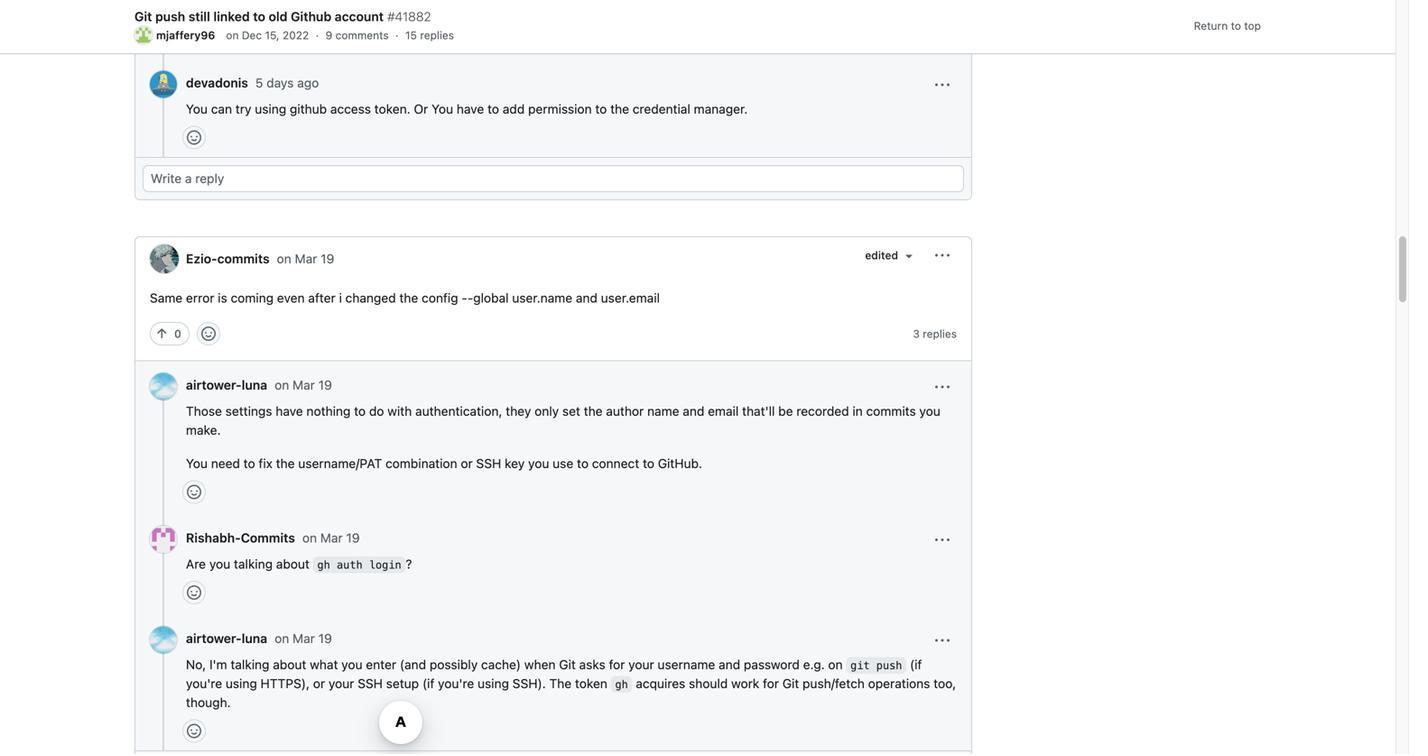 Task type: describe. For each thing, give the bounding box(es) containing it.
mjaffery96
[[156, 29, 215, 42]]

talking for i'm
[[231, 658, 269, 672]]

0 vertical spatial have
[[457, 101, 484, 116]]

have inside "those settings have nothing to do with authentication, they only set the author name and email that'll be recorded in commits you make."
[[276, 404, 303, 419]]

5 days ago link
[[255, 73, 319, 92]]

old
[[269, 9, 287, 24]]

mjaffery96 link
[[135, 26, 219, 44]]

those
[[186, 404, 222, 419]]

1 you're from the left
[[186, 676, 222, 691]]

on mar 19 link for you need to fix the username/pat combination or ssh key you use to connect to github.
[[275, 376, 332, 395]]

authentication,
[[415, 404, 502, 419]]

name
[[647, 404, 679, 419]]

to left fix
[[243, 456, 255, 471]]

be
[[778, 404, 793, 419]]

about for what
[[273, 658, 306, 672]]

credential
[[633, 101, 690, 116]]

can
[[211, 101, 232, 116]]

add or remove reactions element for @devadonis 'icon'
[[182, 126, 206, 149]]

account
[[335, 9, 384, 24]]

gh inside are you talking about gh auth login ?
[[317, 559, 330, 572]]

your inside '(if you're using https), or your ssh setup (if you're using ssh). the token'
[[329, 676, 354, 691]]

fix
[[259, 456, 273, 471]]

add or remove reactions element for you need to fix the username/pat combination or ssh key you use to connect to github.'s the @airtower luna "image"
[[182, 481, 206, 504]]

write
[[151, 171, 182, 186]]

1 - from the left
[[462, 291, 467, 305]]

the left credential on the top of page
[[610, 101, 629, 116]]

0 vertical spatial push
[[155, 9, 185, 24]]

9
[[326, 29, 332, 42]]

need
[[211, 456, 240, 471]]

add
[[503, 101, 525, 116]]

git
[[851, 660, 870, 672]]

write a reply button
[[143, 165, 964, 192]]

after
[[308, 291, 336, 305]]

rishabh-commits link
[[186, 530, 295, 546]]

same error is coming even after i changed the config --global user.name and user.email
[[150, 291, 660, 305]]

0 vertical spatial git
[[135, 9, 152, 24]]

user.name
[[512, 291, 572, 305]]

on dec 15, 2022 · 9 comments · 15 replies
[[226, 29, 454, 42]]

you right what on the bottom left
[[341, 658, 363, 672]]

return to top
[[1194, 19, 1261, 32]]

connect
[[592, 456, 639, 471]]

return
[[1194, 19, 1228, 32]]

add or remove reactions element for git push the @airtower luna "image"
[[182, 720, 206, 743]]

commits inside "those settings have nothing to do with authentication, they only set the author name and email that'll be recorded in commits you make."
[[866, 404, 916, 419]]

1 vertical spatial add or remove reactions image
[[187, 485, 201, 500]]

on inside rishabh-commits on mar 19
[[302, 531, 317, 546]]

coming
[[231, 291, 274, 305]]

what
[[310, 658, 338, 672]]

0 vertical spatial (if
[[910, 658, 922, 672]]

token
[[575, 676, 607, 691]]

git push still linked to old github account link
[[135, 7, 384, 26]]

is
[[218, 291, 227, 305]]

talking for you
[[234, 557, 273, 572]]

mar for you need to fix the username/pat combination or ssh key you use to connect to github.
[[293, 378, 315, 393]]

3
[[913, 328, 920, 340]]

manager.
[[694, 101, 748, 116]]

1 vertical spatial replies
[[923, 328, 957, 340]]

you right key
[[528, 456, 549, 471]]

write a reply
[[151, 171, 224, 186]]

make.
[[186, 423, 221, 438]]

19 for gh auth login
[[346, 531, 360, 546]]

when
[[524, 658, 556, 672]]

config
[[422, 291, 458, 305]]

airtower-luna on mar 19 for git push
[[186, 631, 332, 646]]

even
[[277, 291, 305, 305]]

@rishabh commits image
[[150, 526, 177, 553]]

permission
[[528, 101, 592, 116]]

with
[[387, 404, 412, 419]]

5
[[255, 75, 263, 90]]

2 - from the left
[[467, 291, 473, 305]]

e.g.
[[803, 658, 825, 672]]

the right fix
[[276, 456, 295, 471]]

days
[[267, 75, 294, 90]]

(if you're using https), or your ssh setup (if you're using ssh). the token
[[186, 658, 922, 691]]

error
[[186, 291, 214, 305]]

add or remove reactions element for @rishabh commits icon
[[182, 581, 206, 605]]

asks
[[579, 658, 606, 672]]

0 vertical spatial add or remove reactions image
[[201, 327, 216, 341]]

0 horizontal spatial commits
[[217, 251, 270, 266]]

you need to fix the username/pat combination or ssh key you use to connect to github.
[[186, 456, 702, 471]]

and for user.email
[[576, 291, 598, 305]]

devadonis link
[[186, 75, 248, 91]]

edited
[[865, 249, 898, 262]]

access
[[330, 101, 371, 116]]

are you talking about gh auth login ?
[[186, 557, 412, 572]]

you for username/pat
[[186, 456, 208, 471]]

setup
[[386, 676, 419, 691]]

15
[[405, 29, 417, 42]]

global
[[473, 291, 509, 305]]

linked
[[213, 9, 250, 24]]

push/fetch
[[803, 676, 865, 691]]

or inside '(if you're using https), or your ssh setup (if you're using ssh). the token'
[[313, 676, 325, 691]]

a
[[185, 171, 192, 186]]

key
[[505, 456, 525, 471]]

@devadonis image
[[150, 71, 177, 98]]

git inside acquires should work for git push/fetch operations too, though.
[[782, 676, 799, 691]]

airtower- for you need to fix the username/pat combination or ssh key you use to connect to github.
[[186, 378, 242, 393]]

email
[[708, 404, 739, 419]]

devadonis 5 days ago
[[186, 75, 319, 90]]

same
[[150, 291, 183, 305]]

user.email
[[601, 291, 660, 305]]

rishabh-commits on mar 19
[[186, 531, 360, 546]]

#41882
[[387, 9, 431, 24]]

ssh).
[[513, 676, 546, 691]]

token.
[[374, 101, 410, 116]]

work
[[731, 676, 759, 691]]

i'm
[[209, 658, 227, 672]]

rishabh-
[[186, 531, 241, 546]]

3 replies
[[913, 328, 957, 340]]

using right try
[[255, 101, 286, 116]]

you right are
[[209, 557, 230, 572]]

those settings have nothing to do with authentication, they only set the author name and email that'll be recorded in commits you make.
[[186, 404, 940, 438]]

0 horizontal spatial (if
[[422, 676, 435, 691]]

you for access
[[186, 101, 208, 116]]

1 vertical spatial git
[[559, 658, 576, 672]]

to left github.
[[643, 456, 654, 471]]

on mar 19
[[277, 251, 334, 266]]

1 vertical spatial gh
[[615, 679, 628, 691]]

airtower-luna link for you need to fix the username/pat combination or ssh key you use to connect to github.
[[186, 377, 267, 393]]

dec
[[242, 29, 262, 42]]

using down i'm
[[226, 676, 257, 691]]

to inside "those settings have nothing to do with authentication, they only set the author name and email that'll be recorded in commits you make."
[[354, 404, 366, 419]]

devadonis
[[186, 75, 248, 90]]

ago
[[297, 75, 319, 90]]

you inside "those settings have nothing to do with authentication, they only set the author name and email that'll be recorded in commits you make."
[[919, 404, 940, 419]]

git push still linked to old github account #41882
[[135, 9, 431, 24]]

i
[[339, 291, 342, 305]]

username/pat
[[298, 456, 382, 471]]



Task type: vqa. For each thing, say whether or not it's contained in the screenshot.
manner
no



Task type: locate. For each thing, give the bounding box(es) containing it.
author
[[606, 404, 644, 419]]

2 vertical spatial git
[[782, 676, 799, 691]]

ezio-commits
[[186, 251, 270, 266]]

add or remove reactions image for devadonis 5 days ago
[[187, 130, 201, 145]]

use
[[553, 456, 573, 471]]

mar inside rishabh-commits on mar 19
[[320, 531, 343, 546]]

luna
[[242, 378, 267, 393], [242, 632, 267, 646]]

0 vertical spatial luna
[[242, 378, 267, 393]]

add or remove reactions image up a
[[187, 130, 201, 145]]

1 vertical spatial @airtower luna image
[[150, 627, 177, 654]]

1 horizontal spatial git
[[559, 658, 576, 672]]

to right the use
[[577, 456, 589, 471]]

2 · from the left
[[395, 29, 399, 42]]

add or remove reactions element up a
[[182, 126, 206, 149]]

luna up https),
[[242, 632, 267, 646]]

0 vertical spatial your
[[629, 658, 654, 672]]

add or remove reactions element down are
[[182, 581, 206, 605]]

0 horizontal spatial replies
[[420, 29, 454, 42]]

4 add or remove reactions image from the top
[[187, 724, 201, 739]]

on up https),
[[275, 631, 289, 646]]

ezio-commits link
[[150, 244, 270, 273]]

0 vertical spatial for
[[609, 658, 625, 672]]

you left the "can"
[[186, 101, 208, 116]]

ssh left key
[[476, 456, 501, 471]]

replies right 3
[[923, 328, 957, 340]]

1 vertical spatial your
[[329, 676, 354, 691]]

talking right i'm
[[231, 658, 269, 672]]

0 button
[[150, 322, 189, 369]]

the left 'config'
[[399, 291, 418, 305]]

the right set
[[584, 404, 603, 419]]

and inside "those settings have nothing to do with authentication, they only set the author name and email that'll be recorded in commits you make."
[[683, 404, 704, 419]]

only
[[535, 404, 559, 419]]

1 airtower-luna link from the top
[[186, 377, 267, 393]]

0 horizontal spatial ssh
[[358, 676, 383, 691]]

username
[[658, 658, 715, 672]]

to left the do
[[354, 404, 366, 419]]

-
[[462, 291, 467, 305], [467, 291, 473, 305]]

github
[[290, 101, 327, 116]]

the inside "those settings have nothing to do with authentication, they only set the author name and email that'll be recorded in commits you make."
[[584, 404, 603, 419]]

airtower-luna on mar 19
[[186, 378, 332, 393], [186, 631, 332, 646]]

or down what on the bottom left
[[313, 676, 325, 691]]

1 luna from the top
[[242, 378, 267, 393]]

1 vertical spatial airtower-luna link
[[186, 631, 267, 647]]

and left email
[[683, 404, 704, 419]]

github.
[[658, 456, 702, 471]]

1 vertical spatial have
[[276, 404, 303, 419]]

operations
[[868, 676, 930, 691]]

·
[[316, 29, 319, 42], [395, 29, 399, 42]]

on up are you talking about gh auth login ? at the bottom left
[[302, 531, 317, 546]]

0 vertical spatial airtower-luna on mar 19
[[186, 378, 332, 393]]

19 up "auth"
[[346, 531, 360, 546]]

airtower-luna link up i'm
[[186, 631, 267, 647]]

· left 15
[[395, 29, 399, 42]]

1 vertical spatial push
[[876, 660, 902, 672]]

0 horizontal spatial ·
[[316, 29, 319, 42]]

airtower-luna link for git push
[[186, 631, 267, 647]]

2022
[[283, 29, 309, 42]]

1 vertical spatial luna
[[242, 632, 267, 646]]

on mar 19 link up what on the bottom left
[[275, 630, 332, 648]]

1 horizontal spatial and
[[683, 404, 704, 419]]

for
[[609, 658, 625, 672], [763, 676, 779, 691]]

add or remove reactions image down though. at the left bottom of the page
[[187, 724, 201, 739]]

on mar 19 link
[[277, 249, 334, 268], [275, 376, 332, 395], [302, 529, 360, 548], [275, 630, 332, 648]]

airtower- up i'm
[[186, 632, 242, 646]]

1 vertical spatial and
[[683, 404, 704, 419]]

and for email
[[683, 404, 704, 419]]

git up the
[[559, 658, 576, 672]]

add or remove reactions element
[[182, 25, 206, 49], [182, 126, 206, 149], [197, 322, 220, 346], [182, 481, 206, 504], [182, 581, 206, 605], [182, 720, 206, 743]]

you're
[[186, 676, 222, 691], [438, 676, 474, 691]]

mar for git push
[[293, 631, 315, 646]]

to
[[253, 9, 265, 24], [1231, 19, 1241, 32], [488, 101, 499, 116], [595, 101, 607, 116], [354, 404, 366, 419], [243, 456, 255, 471], [577, 456, 589, 471], [643, 456, 654, 471]]

1 @airtower luna image from the top
[[150, 373, 177, 400]]

possibly
[[430, 658, 478, 672]]

luna up settings
[[242, 378, 267, 393]]

luna for git push
[[242, 632, 267, 646]]

to left top
[[1231, 19, 1241, 32]]

1 vertical spatial airtower-
[[186, 632, 242, 646]]

add or remove reactions image up rishabh-
[[187, 485, 201, 500]]

1 horizontal spatial have
[[457, 101, 484, 116]]

19 inside on mar 19 link
[[321, 251, 334, 266]]

push up operations in the right of the page
[[876, 660, 902, 672]]

0 vertical spatial replies
[[420, 29, 454, 42]]

0 horizontal spatial and
[[576, 291, 598, 305]]

replies right 15
[[420, 29, 454, 42]]

auth
[[337, 559, 363, 572]]

0 vertical spatial airtower-luna link
[[186, 377, 267, 393]]

using
[[255, 101, 286, 116], [226, 676, 257, 691], [478, 676, 509, 691]]

2 horizontal spatial and
[[719, 658, 740, 672]]

add or remove reactions image down still
[[187, 30, 201, 44]]

on mar 19 link for git push
[[275, 630, 332, 648]]

gh right token in the bottom of the page
[[615, 679, 628, 691]]

airtower- up those
[[186, 378, 242, 393]]

0 vertical spatial ssh
[[476, 456, 501, 471]]

have left add
[[457, 101, 484, 116]]

0 horizontal spatial you're
[[186, 676, 222, 691]]

19 up what on the bottom left
[[318, 631, 332, 646]]

nothing
[[306, 404, 351, 419]]

1 add or remove reactions image from the top
[[187, 30, 201, 44]]

0 horizontal spatial gh
[[317, 559, 330, 572]]

you right or
[[432, 101, 453, 116]]

0 vertical spatial gh
[[317, 559, 330, 572]]

on down linked
[[226, 29, 239, 42]]

0 vertical spatial @airtower luna image
[[150, 373, 177, 400]]

1 horizontal spatial you're
[[438, 676, 474, 691]]

your
[[629, 658, 654, 672], [329, 676, 354, 691]]

enter
[[366, 658, 396, 672]]

on down even
[[275, 378, 289, 393]]

about down rishabh-commits on mar 19
[[276, 557, 310, 572]]

0 horizontal spatial or
[[313, 676, 325, 691]]

still
[[188, 9, 210, 24]]

0 horizontal spatial your
[[329, 676, 354, 691]]

2 luna from the top
[[242, 632, 267, 646]]

talking down rishabh-commits link
[[234, 557, 273, 572]]

arrow up image
[[154, 327, 169, 341]]

1 vertical spatial talking
[[231, 658, 269, 672]]

19
[[321, 251, 334, 266], [318, 378, 332, 393], [346, 531, 360, 546], [318, 631, 332, 646]]

you can try using github access token. or you have to add permission to the credential manager.
[[186, 101, 748, 116]]

you right the in
[[919, 404, 940, 419]]

and left user.email
[[576, 291, 598, 305]]

0 vertical spatial commits
[[217, 251, 270, 266]]

you
[[919, 404, 940, 419], [528, 456, 549, 471], [209, 557, 230, 572], [341, 658, 363, 672]]

2 vertical spatial and
[[719, 658, 740, 672]]

add or remove reactions image
[[201, 327, 216, 341], [187, 485, 201, 500]]

ssh down 'enter' at left bottom
[[358, 676, 383, 691]]

0 vertical spatial airtower-
[[186, 378, 242, 393]]

reply
[[195, 171, 224, 186]]

on up even
[[277, 251, 291, 266]]

for down password
[[763, 676, 779, 691]]

2 airtower-luna link from the top
[[186, 631, 267, 647]]

0 vertical spatial about
[[276, 557, 310, 572]]

no, i'm talking about what you enter (and possibly cache) when git asks for your username and password e.g. on git push
[[186, 658, 902, 672]]

top
[[1244, 19, 1261, 32]]

19 for you need to fix the username/pat combination or ssh key you use to connect to github.
[[318, 378, 332, 393]]

to right the permission
[[595, 101, 607, 116]]

add or remove reactions image down are
[[187, 586, 201, 600]]

1 horizontal spatial ssh
[[476, 456, 501, 471]]

for inside acquires should work for git push/fetch operations too, though.
[[763, 676, 779, 691]]

0
[[174, 328, 181, 340]]

@mjaffery96 image
[[135, 26, 153, 44]]

git down password
[[782, 676, 799, 691]]

19 up after
[[321, 251, 334, 266]]

edited button
[[857, 243, 921, 268]]

add or remove reactions image right 0
[[201, 327, 216, 341]]

and up work
[[719, 658, 740, 672]]

(if
[[910, 658, 922, 672], [422, 676, 435, 691]]

acquires should work for git push/fetch operations too, though.
[[186, 676, 956, 710]]

or
[[414, 101, 428, 116]]

on mar 19 link for gh auth login
[[302, 529, 360, 548]]

2 horizontal spatial git
[[782, 676, 799, 691]]

1 vertical spatial about
[[273, 658, 306, 672]]

git up @mjaffery96 icon
[[135, 9, 152, 24]]

or right "combination"
[[461, 456, 473, 471]]

on mar 19 link up nothing
[[275, 376, 332, 395]]

19 for git push
[[318, 631, 332, 646]]

for right asks at the left bottom of page
[[609, 658, 625, 672]]

to left add
[[488, 101, 499, 116]]

1 horizontal spatial (if
[[910, 658, 922, 672]]

2 you're from the left
[[438, 676, 474, 691]]

19 inside rishabh-commits on mar 19
[[346, 531, 360, 546]]

mar up "auth"
[[320, 531, 343, 546]]

acquires
[[636, 676, 685, 691]]

on mar 19 link up even
[[277, 249, 334, 268]]

add or remove reactions image for rishabh-commits on mar 19
[[187, 586, 201, 600]]

0 vertical spatial and
[[576, 291, 598, 305]]

mar up even
[[295, 251, 317, 266]]

set
[[562, 404, 580, 419]]

push inside no, i'm talking about what you enter (and possibly cache) when git asks for your username and password e.g. on git push
[[876, 660, 902, 672]]

that'll
[[742, 404, 775, 419]]

@airtower luna image for git push
[[150, 627, 177, 654]]

0 horizontal spatial have
[[276, 404, 303, 419]]

you're down possibly
[[438, 676, 474, 691]]

replies
[[420, 29, 454, 42], [923, 328, 957, 340]]

0 horizontal spatial for
[[609, 658, 625, 672]]

airtower-luna on mar 19 for you need to fix the username/pat combination or ssh key you use to connect to github.
[[186, 378, 332, 393]]

you're up though. at the left bottom of the page
[[186, 676, 222, 691]]

about for gh
[[276, 557, 310, 572]]

combination
[[386, 456, 457, 471]]

1 vertical spatial airtower-luna on mar 19
[[186, 631, 332, 646]]

2 airtower-luna on mar 19 from the top
[[186, 631, 332, 646]]

15,
[[265, 29, 280, 42]]

0 vertical spatial talking
[[234, 557, 273, 572]]

commits up coming
[[217, 251, 270, 266]]

2 airtower- from the top
[[186, 632, 242, 646]]

ssh
[[476, 456, 501, 471], [358, 676, 383, 691]]

3 add or remove reactions image from the top
[[187, 586, 201, 600]]

1 horizontal spatial gh
[[615, 679, 628, 691]]

1 horizontal spatial commits
[[866, 404, 916, 419]]

password
[[744, 658, 800, 672]]

1 airtower-luna on mar 19 from the top
[[186, 378, 332, 393]]

add or remove reactions element down still
[[182, 25, 206, 49]]

1 horizontal spatial your
[[629, 658, 654, 672]]

try
[[235, 101, 251, 116]]

using down cache)
[[478, 676, 509, 691]]

you left need
[[186, 456, 208, 471]]

add or remove reactions element down though. at the left bottom of the page
[[182, 720, 206, 743]]

your up acquires at the bottom left of the page
[[629, 658, 654, 672]]

commits right the in
[[866, 404, 916, 419]]

on
[[226, 29, 239, 42], [277, 251, 291, 266], [275, 378, 289, 393], [302, 531, 317, 546], [275, 631, 289, 646], [828, 658, 843, 672]]

cache)
[[481, 658, 521, 672]]

commits
[[241, 531, 295, 546]]

mar up nothing
[[293, 378, 315, 393]]

mar for gh auth login
[[320, 531, 343, 546]]

should
[[689, 676, 728, 691]]

mar up what on the bottom left
[[293, 631, 315, 646]]

1 vertical spatial or
[[313, 676, 325, 691]]

(and
[[400, 658, 426, 672]]

2 add or remove reactions image from the top
[[187, 130, 201, 145]]

@airtower luna image for you need to fix the username/pat combination or ssh key you use to connect to github.
[[150, 373, 177, 400]]

in
[[853, 404, 863, 419]]

github
[[291, 9, 331, 24]]

on up push/fetch
[[828, 658, 843, 672]]

push up mjaffery96 link
[[155, 9, 185, 24]]

have left nothing
[[276, 404, 303, 419]]

· left 9
[[316, 29, 319, 42]]

1 vertical spatial for
[[763, 676, 779, 691]]

add or remove reactions element right 0
[[197, 322, 220, 346]]

about up https),
[[273, 658, 306, 672]]

1 horizontal spatial push
[[876, 660, 902, 672]]

(if up operations in the right of the page
[[910, 658, 922, 672]]

2 @airtower luna image from the top
[[150, 627, 177, 654]]

1 vertical spatial ssh
[[358, 676, 383, 691]]

1 horizontal spatial for
[[763, 676, 779, 691]]

to left the old
[[253, 9, 265, 24]]

add or remove reactions image
[[187, 30, 201, 44], [187, 130, 201, 145], [187, 586, 201, 600], [187, 724, 201, 739]]

0 horizontal spatial git
[[135, 9, 152, 24]]

1 airtower- from the top
[[186, 378, 242, 393]]

ssh inside '(if you're using https), or your ssh setup (if you're using ssh). the token'
[[358, 676, 383, 691]]

airtower-luna on mar 19 up i'm
[[186, 631, 332, 646]]

gh left "auth"
[[317, 559, 330, 572]]

19 up nothing
[[318, 378, 332, 393]]

add or remove reactions image for airtower-luna on mar 19
[[187, 724, 201, 739]]

have
[[457, 101, 484, 116], [276, 404, 303, 419]]

the
[[549, 676, 572, 691]]

your down what on the bottom left
[[329, 676, 354, 691]]

airtower- for git push
[[186, 632, 242, 646]]

1 vertical spatial (if
[[422, 676, 435, 691]]

talking
[[234, 557, 273, 572], [231, 658, 269, 672]]

0 vertical spatial or
[[461, 456, 473, 471]]

1 horizontal spatial or
[[461, 456, 473, 471]]

1 horizontal spatial replies
[[923, 328, 957, 340]]

@airtower luna image
[[150, 373, 177, 400], [150, 627, 177, 654]]

they
[[506, 404, 531, 419]]

airtower-luna link up settings
[[186, 377, 267, 393]]

1 · from the left
[[316, 29, 319, 42]]

(if down the (and
[[422, 676, 435, 691]]

luna for you need to fix the username/pat combination or ssh key you use to connect to github.
[[242, 378, 267, 393]]

1 vertical spatial commits
[[866, 404, 916, 419]]

though.
[[186, 695, 231, 710]]

too,
[[934, 676, 956, 691]]

airtower-luna on mar 19 up settings
[[186, 378, 332, 393]]

on mar 19 link up "auth"
[[302, 529, 360, 548]]

or
[[461, 456, 473, 471], [313, 676, 325, 691]]

settings
[[225, 404, 272, 419]]

add or remove reactions element up rishabh-
[[182, 481, 206, 504]]

0 horizontal spatial push
[[155, 9, 185, 24]]

airtower-luna link
[[186, 377, 267, 393], [186, 631, 267, 647]]

1 horizontal spatial ·
[[395, 29, 399, 42]]



